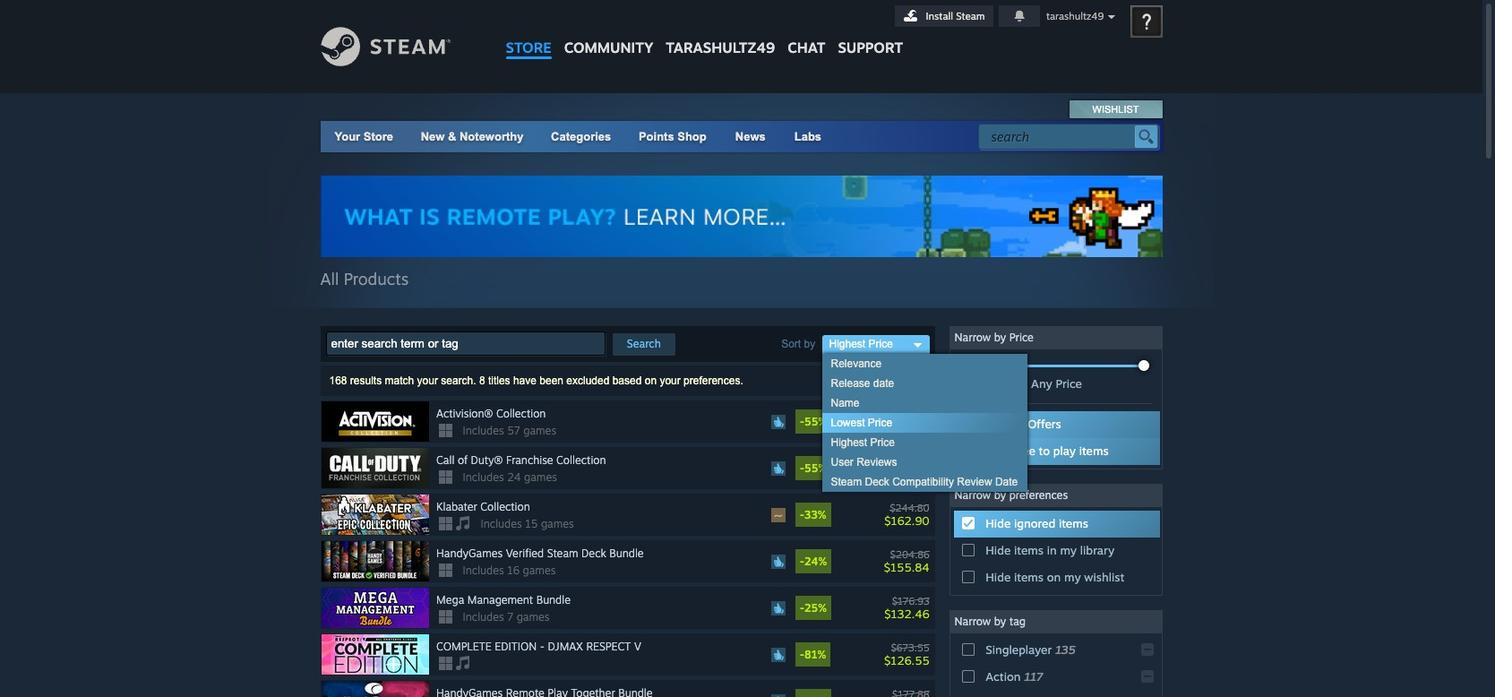 Task type: vqa. For each thing, say whether or not it's contained in the screenshot.
the leftmost the than
no



Task type: describe. For each thing, give the bounding box(es) containing it.
games for $478.73
[[524, 470, 557, 484]]

search button
[[613, 333, 675, 355]]

news
[[735, 130, 766, 143]]

duty®
[[471, 453, 503, 467]]

8
[[479, 375, 485, 387]]

to
[[1039, 444, 1050, 458]]

$176.93
[[892, 595, 930, 607]]

$244.80
[[890, 501, 930, 514]]

games right 15
[[541, 517, 574, 531]]

hide ignored items
[[986, 516, 1089, 530]]

- for $162.90
[[800, 508, 805, 522]]

labs link
[[780, 121, 836, 152]]

includes for $132.46
[[463, 610, 504, 624]]

your store link
[[335, 130, 393, 143]]

narrow by tag
[[955, 615, 1026, 628]]

new & noteworthy link
[[421, 130, 524, 143]]

$155.84
[[884, 560, 930, 574]]

2 highest price link from the top
[[822, 433, 1027, 453]]

narrow by price
[[955, 331, 1034, 344]]

my for on
[[1064, 570, 1081, 584]]

release
[[831, 377, 870, 390]]

$960.47
[[891, 408, 930, 421]]

0 vertical spatial highest
[[829, 338, 866, 350]]

$673.55 $126.55
[[884, 641, 930, 667]]

install steam link
[[895, 5, 993, 27]]

$478.73
[[885, 466, 930, 481]]

all products
[[320, 269, 409, 289]]

$204.86 $155.84
[[884, 548, 930, 574]]

release date link
[[822, 374, 1027, 393]]

install
[[926, 10, 953, 22]]

1 vertical spatial collection
[[556, 453, 606, 467]]

noteworthy
[[460, 130, 524, 143]]

activision® collection
[[436, 407, 546, 420]]

hide for hide ignored items
[[986, 516, 1011, 530]]

support link
[[832, 0, 910, 61]]

- for $478.73
[[800, 462, 805, 475]]

based
[[613, 375, 642, 387]]

items left in
[[1014, 543, 1044, 557]]

price up relevance
[[869, 338, 893, 350]]

games for $132.46
[[517, 610, 550, 624]]

handygames
[[436, 547, 503, 560]]

points shop link
[[624, 121, 721, 152]]

action 117
[[986, 669, 1043, 684]]

-55% for $430.46
[[800, 415, 827, 428]]

includes 24 games
[[463, 470, 557, 484]]

reviews
[[857, 456, 897, 469]]

my for in
[[1060, 543, 1077, 557]]

1 horizontal spatial on
[[1047, 570, 1061, 584]]

search text field
[[991, 125, 1130, 149]]

any price
[[1031, 376, 1082, 391]]

edition
[[495, 640, 537, 653]]

preferences
[[1010, 488, 1068, 502]]

- left djmax at left bottom
[[540, 640, 545, 653]]

complete
[[436, 640, 492, 653]]

singleplayer 135
[[986, 642, 1076, 657]]

1 vertical spatial deck
[[582, 547, 606, 560]]

-81%
[[800, 648, 826, 661]]

categories link
[[551, 130, 611, 143]]

complete edition - djmax respect v
[[436, 640, 641, 653]]

date
[[873, 377, 894, 390]]

hide for hide items on my wishlist
[[986, 570, 1011, 584]]

sort by
[[781, 338, 815, 350]]

includes 7 games
[[463, 610, 550, 624]]

1 highest price link from the top
[[822, 335, 930, 354]]

items down hide items in my library
[[1014, 570, 1044, 584]]

name link
[[822, 393, 1027, 413]]

$960.47 $430.46
[[883, 408, 930, 434]]

168 results match your search. 8 titles have been excluded based on your preferences.
[[329, 375, 743, 387]]

klabater
[[436, 500, 477, 513]]

chat link
[[782, 0, 832, 61]]

lowest
[[831, 417, 865, 429]]

special
[[986, 417, 1025, 431]]

your
[[335, 130, 360, 143]]

hide items on my wishlist
[[986, 570, 1125, 584]]

highest inside relevance release date name lowest price highest price user reviews steam deck compatibility review date
[[831, 436, 867, 449]]

in
[[1047, 543, 1057, 557]]

135
[[1055, 642, 1076, 657]]

search
[[627, 337, 661, 350]]

new
[[421, 130, 445, 143]]

by for narrow by tag
[[994, 615, 1006, 628]]

handygames verified steam deck bundle
[[436, 547, 644, 560]]

collection for $430.46
[[496, 407, 546, 420]]

match
[[385, 375, 414, 387]]

community
[[564, 39, 653, 56]]

search.
[[441, 375, 476, 387]]

support
[[838, 39, 903, 56]]

franchise
[[506, 453, 553, 467]]

1 horizontal spatial bundle
[[610, 547, 644, 560]]

activision®
[[436, 407, 493, 420]]

deck inside relevance release date name lowest price highest price user reviews steam deck compatibility review date
[[865, 476, 890, 488]]

33%
[[805, 508, 827, 522]]

products
[[344, 269, 409, 289]]

price right 'any'
[[1056, 376, 1082, 391]]

-24%
[[800, 555, 827, 568]]

shop
[[678, 130, 707, 143]]

- for $126.55
[[800, 648, 805, 661]]

items right play
[[1079, 444, 1109, 458]]

includes for $478.73
[[463, 470, 504, 484]]



Task type: locate. For each thing, give the bounding box(es) containing it.
by
[[994, 331, 1006, 344], [804, 338, 815, 350], [994, 488, 1006, 502], [994, 615, 1006, 628]]

hide for hide free to play items
[[986, 444, 1011, 458]]

all
[[320, 269, 339, 289]]

15
[[525, 517, 538, 531]]

0 horizontal spatial on
[[645, 375, 657, 387]]

install steam
[[926, 10, 985, 22]]

4 hide from the top
[[986, 570, 1011, 584]]

1 vertical spatial tarashultz49
[[666, 39, 775, 56]]

singleplayer
[[986, 642, 1052, 657]]

games down handygames verified steam deck bundle
[[523, 564, 556, 577]]

by for sort by
[[804, 338, 815, 350]]

1 horizontal spatial steam
[[831, 476, 862, 488]]

1 your from the left
[[417, 375, 438, 387]]

0 vertical spatial my
[[1060, 543, 1077, 557]]

-55% left lowest
[[800, 415, 827, 428]]

-
[[800, 415, 805, 428], [800, 462, 805, 475], [800, 508, 805, 522], [800, 555, 805, 568], [800, 601, 805, 615], [540, 640, 545, 653], [800, 648, 805, 661]]

0 vertical spatial tarashultz49
[[1046, 10, 1104, 22]]

mega management bundle
[[436, 593, 571, 607]]

on
[[645, 375, 657, 387], [1047, 570, 1061, 584]]

hide down hide ignored items
[[986, 543, 1011, 557]]

0 vertical spatial on
[[645, 375, 657, 387]]

-55% for $478.73
[[800, 462, 827, 475]]

on down in
[[1047, 570, 1061, 584]]

steam
[[956, 10, 985, 22], [831, 476, 862, 488], [547, 547, 578, 560]]

name
[[831, 397, 860, 410]]

55% for $430.46
[[805, 415, 827, 428]]

user
[[831, 456, 854, 469]]

2 vertical spatial steam
[[547, 547, 578, 560]]

collection up includes 15 games
[[481, 500, 530, 513]]

games for $430.46
[[524, 424, 556, 437]]

2 vertical spatial narrow
[[955, 615, 991, 628]]

2 vertical spatial collection
[[481, 500, 530, 513]]

wishlist
[[1084, 570, 1125, 584]]

narrow for any
[[955, 331, 991, 344]]

0 horizontal spatial your
[[417, 375, 438, 387]]

includes down handygames on the left bottom of the page
[[463, 564, 504, 577]]

1 vertical spatial 55%
[[805, 462, 827, 475]]

- up -81%
[[800, 601, 805, 615]]

1 horizontal spatial your
[[660, 375, 681, 387]]

price right lowest
[[868, 417, 893, 429]]

highest price
[[829, 338, 893, 350]]

steam right install
[[956, 10, 985, 22]]

57
[[507, 424, 520, 437]]

None text field
[[326, 332, 605, 356]]

price up 'any'
[[1010, 331, 1034, 344]]

2 narrow from the top
[[955, 488, 991, 502]]

sort
[[781, 338, 801, 350]]

168
[[329, 375, 347, 387]]

$244.80 $162.90
[[885, 501, 930, 527]]

chat
[[788, 39, 826, 56]]

my
[[1060, 543, 1077, 557], [1064, 570, 1081, 584]]

1 vertical spatial highest price link
[[822, 433, 1027, 453]]

0 horizontal spatial deck
[[582, 547, 606, 560]]

- for $430.46
[[800, 415, 805, 428]]

7
[[507, 610, 514, 624]]

games
[[524, 424, 556, 437], [524, 470, 557, 484], [541, 517, 574, 531], [523, 564, 556, 577], [517, 610, 550, 624]]

includes down klabater collection
[[481, 517, 522, 531]]

1 vertical spatial my
[[1064, 570, 1081, 584]]

special offers
[[986, 417, 1062, 431]]

by up 'relevance' link
[[994, 331, 1006, 344]]

0 horizontal spatial steam
[[547, 547, 578, 560]]

55% left user
[[805, 462, 827, 475]]

55% left lowest
[[805, 415, 827, 428]]

steam down user
[[831, 476, 862, 488]]

free
[[1014, 444, 1036, 458]]

games right 7
[[517, 610, 550, 624]]

narrow by preferences
[[955, 488, 1068, 502]]

2 your from the left
[[660, 375, 681, 387]]

0 vertical spatial narrow
[[955, 331, 991, 344]]

81%
[[805, 648, 826, 661]]

2 horizontal spatial steam
[[956, 10, 985, 22]]

results
[[350, 375, 382, 387]]

klabater collection
[[436, 500, 530, 513]]

by right sort
[[804, 338, 815, 350]]

call of duty® franchise collection
[[436, 453, 606, 467]]

0 vertical spatial highest price link
[[822, 335, 930, 354]]

by for narrow by preferences
[[994, 488, 1006, 502]]

55% for $478.73
[[805, 462, 827, 475]]

my right in
[[1060, 543, 1077, 557]]

your right "match"
[[417, 375, 438, 387]]

by right review
[[994, 488, 1006, 502]]

price up reviews
[[870, 436, 895, 449]]

$673.55
[[891, 641, 930, 654]]

2 hide from the top
[[986, 516, 1011, 530]]

your right based
[[660, 375, 681, 387]]

1 hide from the top
[[986, 444, 1011, 458]]

collection right franchise
[[556, 453, 606, 467]]

tarashultz49 link
[[660, 0, 782, 65]]

-55%
[[800, 415, 827, 428], [800, 462, 827, 475]]

your
[[417, 375, 438, 387], [660, 375, 681, 387]]

- down -25%
[[800, 648, 805, 661]]

community link
[[558, 0, 660, 65]]

1 vertical spatial on
[[1047, 570, 1061, 584]]

collection up 57 at the left of the page
[[496, 407, 546, 420]]

-25%
[[800, 601, 827, 615]]

$1,069.60 $478.73
[[883, 455, 930, 481]]

deck down reviews
[[865, 476, 890, 488]]

hide free to play items
[[986, 444, 1109, 458]]

highest
[[829, 338, 866, 350], [831, 436, 867, 449]]

includes down management
[[463, 610, 504, 624]]

on right based
[[645, 375, 657, 387]]

items up hide items in my library
[[1059, 516, 1089, 530]]

includes down duty®
[[463, 470, 504, 484]]

by for narrow by price
[[994, 331, 1006, 344]]

steam right verified
[[547, 547, 578, 560]]

includes for $430.46
[[463, 424, 504, 437]]

djmax
[[548, 640, 583, 653]]

0 vertical spatial 55%
[[805, 415, 827, 428]]

narrow left tag
[[955, 615, 991, 628]]

excluded
[[567, 375, 610, 387]]

0 vertical spatial deck
[[865, 476, 890, 488]]

0 horizontal spatial bundle
[[536, 593, 571, 607]]

games for $155.84
[[523, 564, 556, 577]]

highest up relevance
[[829, 338, 866, 350]]

1 vertical spatial highest
[[831, 436, 867, 449]]

steam deck compatibility review date link
[[822, 472, 1027, 492]]

preferences.
[[684, 375, 743, 387]]

of
[[458, 453, 468, 467]]

collection for $162.90
[[481, 500, 530, 513]]

relevance
[[831, 358, 882, 370]]

2 -55% from the top
[[800, 462, 827, 475]]

been
[[540, 375, 564, 387]]

0 horizontal spatial tarashultz49
[[666, 39, 775, 56]]

narrow for hide
[[955, 488, 991, 502]]

-33%
[[800, 508, 827, 522]]

wishlist link
[[1070, 100, 1162, 118]]

games right 57 at the left of the page
[[524, 424, 556, 437]]

0 vertical spatial collection
[[496, 407, 546, 420]]

16
[[507, 564, 520, 577]]

hide up narrow by tag
[[986, 570, 1011, 584]]

store link
[[500, 0, 558, 65]]

1 narrow from the top
[[955, 331, 991, 344]]

narrow up 'relevance' link
[[955, 331, 991, 344]]

- left lowest
[[800, 415, 805, 428]]

steam inside relevance release date name lowest price highest price user reviews steam deck compatibility review date
[[831, 476, 862, 488]]

24%
[[805, 555, 827, 568]]

review
[[957, 476, 992, 488]]

store
[[364, 130, 393, 143]]

collection
[[496, 407, 546, 420], [556, 453, 606, 467], [481, 500, 530, 513]]

mega
[[436, 593, 464, 607]]

- left user
[[800, 462, 805, 475]]

includes 16 games
[[463, 564, 556, 577]]

&
[[448, 130, 456, 143]]

includes down activision® collection
[[463, 424, 504, 437]]

1 horizontal spatial deck
[[865, 476, 890, 488]]

$126.55
[[884, 653, 930, 667]]

relevance link
[[822, 354, 1027, 374]]

1 vertical spatial steam
[[831, 476, 862, 488]]

1 55% from the top
[[805, 415, 827, 428]]

wishlist
[[1093, 104, 1139, 115]]

- for $132.46
[[800, 601, 805, 615]]

hide for hide items in my library
[[986, 543, 1011, 557]]

narrow left date
[[955, 488, 991, 502]]

library
[[1080, 543, 1115, 557]]

1 horizontal spatial tarashultz49
[[1046, 10, 1104, 22]]

1 -55% from the top
[[800, 415, 827, 428]]

management
[[468, 593, 533, 607]]

-55% left user
[[800, 462, 827, 475]]

play
[[1053, 444, 1076, 458]]

1 vertical spatial bundle
[[536, 593, 571, 607]]

relevance release date name lowest price highest price user reviews steam deck compatibility review date
[[831, 358, 1018, 488]]

your store
[[335, 130, 393, 143]]

1 vertical spatial narrow
[[955, 488, 991, 502]]

0 vertical spatial bundle
[[610, 547, 644, 560]]

2 55% from the top
[[805, 462, 827, 475]]

0 vertical spatial steam
[[956, 10, 985, 22]]

hide down narrow by preferences
[[986, 516, 1011, 530]]

3 hide from the top
[[986, 543, 1011, 557]]

news link
[[721, 121, 780, 152]]

tarashultz49
[[1046, 10, 1104, 22], [666, 39, 775, 56]]

my left wishlist
[[1064, 570, 1081, 584]]

highest down lowest
[[831, 436, 867, 449]]

highest price link up relevance
[[822, 335, 930, 354]]

call
[[436, 453, 455, 467]]

lowest price link
[[822, 413, 1027, 433]]

117
[[1024, 669, 1043, 684]]

1 vertical spatial -55%
[[800, 462, 827, 475]]

- up -24%
[[800, 508, 805, 522]]

includes 57 games
[[463, 424, 556, 437]]

hide left free
[[986, 444, 1011, 458]]

24
[[507, 470, 521, 484]]

deck
[[865, 476, 890, 488], [582, 547, 606, 560]]

3 narrow from the top
[[955, 615, 991, 628]]

deck right verified
[[582, 547, 606, 560]]

$132.46
[[884, 606, 930, 621]]

offers
[[1028, 417, 1062, 431]]

- for $155.84
[[800, 555, 805, 568]]

$1,069.60
[[883, 455, 930, 467]]

0 vertical spatial -55%
[[800, 415, 827, 428]]

$176.93 $132.46
[[884, 595, 930, 621]]

highest price link up $1,069.60
[[822, 433, 1027, 453]]

narrow
[[955, 331, 991, 344], [955, 488, 991, 502], [955, 615, 991, 628]]

$162.90
[[885, 513, 930, 527]]

date
[[995, 476, 1018, 488]]

games down franchise
[[524, 470, 557, 484]]

25%
[[805, 601, 827, 615]]

- down -33%
[[800, 555, 805, 568]]

includes for $155.84
[[463, 564, 504, 577]]

price
[[1010, 331, 1034, 344], [869, 338, 893, 350], [1056, 376, 1082, 391], [868, 417, 893, 429], [870, 436, 895, 449]]

by left tag
[[994, 615, 1006, 628]]



